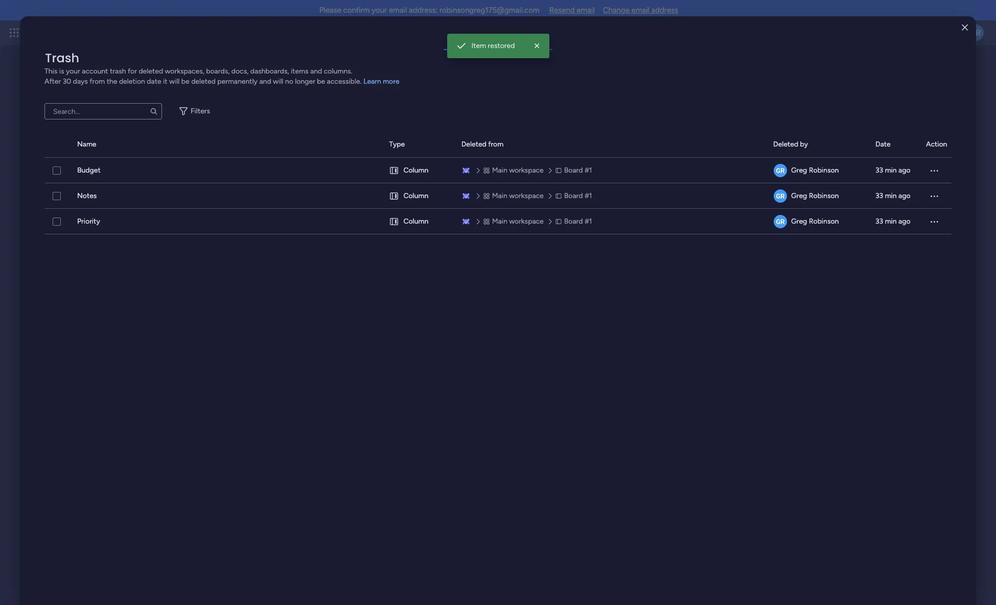 Task type: describe. For each thing, give the bounding box(es) containing it.
confirm
[[343, 6, 370, 15]]

main for priority
[[492, 217, 507, 226]]

resend email link
[[549, 6, 595, 15]]

address
[[651, 6, 678, 15]]

trash
[[110, 67, 126, 76]]

main for budget
[[492, 166, 507, 175]]

greg for notes
[[791, 192, 807, 200]]

close image
[[962, 24, 968, 31]]

type column header
[[389, 132, 449, 157]]

deleted by column header
[[773, 132, 863, 157]]

column cell for notes
[[389, 183, 449, 209]]

33 for priority
[[875, 217, 883, 226]]

column for notes
[[403, 192, 428, 200]]

from inside 'trash this is your account trash for deleted workspaces, boards, docs, dashboards, items and columns. after 30 days from the deletion date it will be deleted permanently and will no longer be accessible. learn more'
[[90, 77, 105, 86]]

deleted by
[[773, 140, 808, 149]]

0 vertical spatial greg robinson image
[[967, 25, 984, 41]]

your inside 'trash this is your account trash for deleted workspaces, boards, docs, dashboards, items and columns. after 30 days from the deletion date it will be deleted permanently and will no longer be accessible. learn more'
[[66, 67, 80, 76]]

1 email from the left
[[389, 6, 407, 15]]

table containing name
[[44, 132, 952, 589]]

greg robinson image for budget
[[774, 164, 787, 177]]

row group containing name
[[44, 132, 952, 158]]

items
[[291, 67, 308, 76]]

item restored
[[471, 41, 515, 50]]

filters button
[[174, 103, 218, 120]]

robinson for notes
[[809, 192, 839, 200]]

from inside column header
[[488, 140, 503, 149]]

0 vertical spatial deleted
[[139, 67, 163, 76]]

address:
[[409, 6, 438, 15]]

board for notes
[[564, 192, 583, 200]]

30
[[63, 77, 71, 86]]

row containing notes
[[44, 183, 952, 209]]

column for budget
[[403, 166, 428, 175]]

greg robinson for priority
[[791, 217, 839, 226]]

33 min ago for notes
[[875, 192, 911, 200]]

filters
[[191, 107, 210, 116]]

deleted from
[[461, 140, 503, 149]]

accessible.
[[327, 77, 362, 86]]

action
[[926, 140, 947, 149]]

board #1 for notes
[[564, 192, 592, 200]]

board for budget
[[564, 166, 583, 175]]

column cell for budget
[[389, 158, 449, 183]]

min for priority
[[885, 217, 897, 226]]

Search for items in the recycle bin search field
[[44, 103, 162, 120]]

by
[[800, 140, 808, 149]]

0 horizontal spatial greg robinson image
[[774, 190, 787, 203]]

greg robinson cell for priority
[[773, 209, 863, 235]]

it
[[163, 77, 167, 86]]

name column header
[[77, 132, 377, 157]]

close image
[[532, 41, 542, 51]]

select product image
[[9, 28, 19, 38]]

more
[[383, 77, 399, 86]]

priority
[[77, 217, 100, 226]]

action column header
[[926, 132, 952, 157]]

#1 for notes
[[585, 192, 592, 200]]

this
[[44, 67, 57, 76]]

robinson for budget
[[809, 166, 839, 175]]

2 be from the left
[[317, 77, 325, 86]]

the
[[107, 77, 117, 86]]

2 will from the left
[[273, 77, 283, 86]]

column for priority
[[403, 217, 428, 226]]

email for change email address
[[631, 6, 650, 15]]

main for notes
[[492, 192, 507, 200]]

i
[[533, 36, 535, 45]]

deletion
[[119, 77, 145, 86]]

33 for budget
[[875, 166, 883, 175]]

change email address
[[603, 6, 678, 15]]

robinson for priority
[[809, 217, 839, 226]]

workspace for budget
[[509, 166, 544, 175]]

workspace for priority
[[509, 217, 544, 226]]

0 vertical spatial your
[[372, 6, 387, 15]]

0 horizontal spatial and
[[259, 77, 271, 86]]

main workspace link for priority
[[482, 216, 547, 227]]

notes
[[77, 192, 97, 200]]

email for resend email
[[577, 6, 595, 15]]

deleted for deleted from
[[461, 140, 486, 149]]

name
[[77, 140, 96, 149]]

please
[[319, 6, 341, 15]]

workspaces,
[[165, 67, 204, 76]]

robinsongreg175@gmail.com
[[439, 6, 540, 15]]

menu image
[[929, 166, 939, 176]]

r for a
[[521, 36, 524, 45]]

a r c h i v e
[[516, 36, 544, 45]]

board #1 for priority
[[564, 217, 592, 226]]

date column header
[[875, 132, 914, 157]]

1 vertical spatial deleted
[[191, 77, 216, 86]]

main workspace for notes
[[492, 192, 544, 200]]

greg robinson cell for budget
[[773, 158, 863, 183]]

row containing budget
[[44, 158, 952, 183]]

permanently
[[217, 77, 258, 86]]

#1 for priority
[[585, 217, 592, 226]]

greg for priority
[[791, 217, 807, 226]]

account
[[82, 67, 108, 76]]

type
[[389, 140, 405, 149]]

1 be from the left
[[181, 77, 189, 86]]

learn
[[363, 77, 381, 86]]



Task type: vqa. For each thing, say whether or not it's contained in the screenshot.
M
no



Task type: locate. For each thing, give the bounding box(es) containing it.
deleted down boards,
[[191, 77, 216, 86]]

2 main from the top
[[492, 192, 507, 200]]

robinson
[[809, 166, 839, 175], [809, 192, 839, 200], [809, 217, 839, 226]]

0 horizontal spatial be
[[181, 77, 189, 86]]

1 main workspace link from the top
[[482, 165, 547, 176]]

change
[[603, 6, 630, 15]]

row group
[[44, 132, 952, 158]]

1 horizontal spatial email
[[577, 6, 595, 15]]

3 main from the top
[[492, 217, 507, 226]]

change email address link
[[603, 6, 678, 15]]

3 main workspace link from the top
[[482, 216, 547, 227]]

menu image for notes
[[929, 191, 939, 201]]

search image
[[150, 107, 158, 116]]

3 main workspace from the top
[[492, 217, 544, 226]]

#1 for budget
[[585, 166, 592, 175]]

1 min from the top
[[885, 166, 897, 175]]

1 h from the left
[[481, 36, 485, 45]]

board #1 link for notes
[[554, 191, 595, 202]]

2 greg from the top
[[791, 192, 807, 200]]

trash this is your account trash for deleted workspaces, boards, docs, dashboards, items and columns. after 30 days from the deletion date it will be deleted permanently and will no longer be accessible. learn more
[[44, 50, 399, 86]]

2 vertical spatial board #1
[[564, 217, 592, 226]]

ago for budget
[[899, 166, 911, 175]]

1 greg from the top
[[791, 166, 807, 175]]

1 vertical spatial from
[[488, 140, 503, 149]]

0 horizontal spatial your
[[66, 67, 80, 76]]

2 r from the left
[[521, 36, 524, 45]]

main workspace link
[[482, 165, 547, 176], [482, 191, 547, 202], [482, 216, 547, 227]]

2 main workspace link from the top
[[482, 191, 547, 202]]

33
[[875, 166, 883, 175], [875, 192, 883, 200], [875, 217, 883, 226]]

1 greg robinson from the top
[[791, 166, 839, 175]]

board #1
[[564, 166, 592, 175], [564, 192, 592, 200], [564, 217, 592, 226]]

3 robinson from the top
[[809, 217, 839, 226]]

trash
[[45, 50, 79, 66]]

greg robinson
[[791, 166, 839, 175], [791, 192, 839, 200], [791, 217, 839, 226]]

greg robinson image
[[774, 164, 787, 177], [774, 215, 787, 228]]

item
[[471, 41, 486, 50]]

33 min ago
[[875, 166, 911, 175], [875, 192, 911, 200], [875, 217, 911, 226]]

greg for budget
[[791, 166, 807, 175]]

deleted inside deleted by column header
[[773, 140, 798, 149]]

2 column from the top
[[403, 192, 428, 200]]

2 vertical spatial greg robinson
[[791, 217, 839, 226]]

1 menu image from the top
[[929, 191, 939, 201]]

0 horizontal spatial deleted
[[461, 140, 486, 149]]

be
[[181, 77, 189, 86], [317, 77, 325, 86]]

0 horizontal spatial email
[[389, 6, 407, 15]]

1 robinson from the top
[[809, 166, 839, 175]]

your right is
[[66, 67, 80, 76]]

e
[[539, 36, 544, 45]]

after
[[44, 77, 61, 86]]

1 will from the left
[[169, 77, 180, 86]]

2 vertical spatial main workspace
[[492, 217, 544, 226]]

3 greg from the top
[[791, 217, 807, 226]]

1 workspace from the top
[[509, 166, 544, 175]]

1 horizontal spatial and
[[310, 67, 322, 76]]

h right a
[[481, 36, 485, 45]]

2 vertical spatial workspace
[[509, 217, 544, 226]]

a
[[516, 36, 521, 45]]

2 vertical spatial board #1 link
[[554, 216, 595, 227]]

2 vertical spatial board
[[564, 217, 583, 226]]

1 vertical spatial greg
[[791, 192, 807, 200]]

3 33 min ago from the top
[[875, 217, 911, 226]]

menu image
[[929, 191, 939, 201], [929, 217, 939, 227]]

2 robinson from the top
[[809, 192, 839, 200]]

restored
[[488, 41, 515, 50]]

3 row from the top
[[44, 209, 952, 235]]

1 vertical spatial #1
[[585, 192, 592, 200]]

no
[[285, 77, 293, 86]]

0 vertical spatial workspace
[[509, 166, 544, 175]]

min for notes
[[885, 192, 897, 200]]

1 horizontal spatial be
[[317, 77, 325, 86]]

workspace
[[509, 166, 544, 175], [509, 192, 544, 200], [509, 217, 544, 226]]

your right confirm
[[372, 6, 387, 15]]

resend email
[[549, 6, 595, 15]]

ago for notes
[[899, 192, 911, 200]]

row containing priority
[[44, 209, 952, 235]]

from
[[90, 77, 105, 86], [488, 140, 503, 149]]

2 greg robinson cell from the top
[[773, 183, 863, 209]]

0 vertical spatial main
[[492, 166, 507, 175]]

main
[[492, 166, 507, 175], [492, 192, 507, 200], [492, 217, 507, 226]]

date
[[875, 140, 891, 149]]

table
[[44, 132, 952, 589]]

workspace for notes
[[509, 192, 544, 200]]

greg robinson cell for notes
[[773, 183, 863, 209]]

2 vertical spatial column
[[403, 217, 428, 226]]

main workspace link for notes
[[482, 191, 547, 202]]

1 horizontal spatial will
[[273, 77, 283, 86]]

1 vertical spatial board #1
[[564, 192, 592, 200]]

1 vertical spatial greg robinson image
[[774, 190, 787, 203]]

2 main workspace from the top
[[492, 192, 544, 200]]

1 vertical spatial min
[[885, 192, 897, 200]]

greg robinson cell
[[773, 158, 863, 183], [773, 183, 863, 209], [773, 209, 863, 235]]

0 horizontal spatial from
[[90, 77, 105, 86]]

1 horizontal spatial your
[[372, 6, 387, 15]]

r for t
[[470, 36, 473, 45]]

min for budget
[[885, 166, 897, 175]]

1 vertical spatial menu image
[[929, 217, 939, 227]]

greg
[[791, 166, 807, 175], [791, 192, 807, 200], [791, 217, 807, 226]]

1 #1 from the top
[[585, 166, 592, 175]]

1 greg robinson cell from the top
[[773, 158, 863, 183]]

email right the resend
[[577, 6, 595, 15]]

your
[[372, 6, 387, 15], [66, 67, 80, 76]]

1 vertical spatial and
[[259, 77, 271, 86]]

will
[[169, 77, 180, 86], [273, 77, 283, 86]]

0 horizontal spatial h
[[481, 36, 485, 45]]

email
[[389, 6, 407, 15], [577, 6, 595, 15], [631, 6, 650, 15]]

1 column cell from the top
[[389, 158, 449, 183]]

1 ago from the top
[[899, 166, 911, 175]]

2 row from the top
[[44, 183, 952, 209]]

2 board from the top
[[564, 192, 583, 200]]

3 workspace from the top
[[509, 217, 544, 226]]

1 vertical spatial main
[[492, 192, 507, 200]]

a
[[473, 36, 477, 45]]

2 menu image from the top
[[929, 217, 939, 227]]

2 #1 from the top
[[585, 192, 592, 200]]

0 vertical spatial main workspace
[[492, 166, 544, 175]]

h left 'v'
[[529, 36, 533, 45]]

1 vertical spatial greg robinson image
[[774, 215, 787, 228]]

2 greg robinson from the top
[[791, 192, 839, 200]]

greg robinson image for priority
[[774, 215, 787, 228]]

email left address:
[[389, 6, 407, 15]]

0 vertical spatial column
[[403, 166, 428, 175]]

3 33 from the top
[[875, 217, 883, 226]]

0 vertical spatial greg
[[791, 166, 807, 175]]

1 board #1 link from the top
[[554, 165, 595, 176]]

3 board #1 link from the top
[[554, 216, 595, 227]]

2 vertical spatial 33
[[875, 217, 883, 226]]

board
[[564, 166, 583, 175], [564, 192, 583, 200], [564, 217, 583, 226]]

and up longer
[[310, 67, 322, 76]]

1 greg robinson image from the top
[[774, 164, 787, 177]]

2 deleted from the left
[[773, 140, 798, 149]]

for
[[128, 67, 137, 76]]

longer
[[295, 77, 315, 86]]

0 vertical spatial robinson
[[809, 166, 839, 175]]

2 vertical spatial main workspace link
[[482, 216, 547, 227]]

main workspace link for budget
[[482, 165, 547, 176]]

1 33 from the top
[[875, 166, 883, 175]]

row
[[44, 158, 952, 183], [44, 183, 952, 209], [44, 209, 952, 235]]

1 vertical spatial workspace
[[509, 192, 544, 200]]

1 vertical spatial robinson
[[809, 192, 839, 200]]

0 vertical spatial #1
[[585, 166, 592, 175]]

email right change
[[631, 6, 650, 15]]

2 workspace from the top
[[509, 192, 544, 200]]

board #1 link
[[554, 165, 595, 176], [554, 191, 595, 202], [554, 216, 595, 227]]

0 horizontal spatial r
[[470, 36, 473, 45]]

budget
[[77, 166, 101, 175]]

0 vertical spatial board
[[564, 166, 583, 175]]

1 row from the top
[[44, 158, 952, 183]]

1 board #1 from the top
[[564, 166, 592, 175]]

1 column from the top
[[403, 166, 428, 175]]

1 horizontal spatial r
[[521, 36, 524, 45]]

3 email from the left
[[631, 6, 650, 15]]

2 board #1 from the top
[[564, 192, 592, 200]]

2 vertical spatial #1
[[585, 217, 592, 226]]

2 horizontal spatial email
[[631, 6, 650, 15]]

1 horizontal spatial from
[[488, 140, 503, 149]]

docs,
[[231, 67, 249, 76]]

2 board #1 link from the top
[[554, 191, 595, 202]]

column cell
[[389, 158, 449, 183], [389, 183, 449, 209], [389, 209, 449, 235]]

main workspace for priority
[[492, 217, 544, 226]]

3 column cell from the top
[[389, 209, 449, 235]]

3 #1 from the top
[[585, 217, 592, 226]]

1 horizontal spatial deleted
[[773, 140, 798, 149]]

2 vertical spatial greg
[[791, 217, 807, 226]]

board #1 link for priority
[[554, 216, 595, 227]]

1 r from the left
[[470, 36, 473, 45]]

2 vertical spatial min
[[885, 217, 897, 226]]

board #1 for budget
[[564, 166, 592, 175]]

column
[[403, 166, 428, 175], [403, 192, 428, 200], [403, 217, 428, 226]]

and
[[310, 67, 322, 76], [259, 77, 271, 86]]

0 vertical spatial from
[[90, 77, 105, 86]]

1 33 min ago from the top
[[875, 166, 911, 175]]

1 vertical spatial 33
[[875, 192, 883, 200]]

1 vertical spatial column
[[403, 192, 428, 200]]

1 horizontal spatial h
[[529, 36, 533, 45]]

3 column from the top
[[403, 217, 428, 226]]

greg robinson image
[[967, 25, 984, 41], [774, 190, 787, 203]]

r left i
[[521, 36, 524, 45]]

1 vertical spatial main workspace
[[492, 192, 544, 200]]

2 email from the left
[[577, 6, 595, 15]]

1 main workspace from the top
[[492, 166, 544, 175]]

and down dashboards,
[[259, 77, 271, 86]]

s
[[477, 36, 481, 45]]

0 vertical spatial board #1 link
[[554, 165, 595, 176]]

0 vertical spatial ago
[[899, 166, 911, 175]]

1 vertical spatial greg robinson
[[791, 192, 839, 200]]

board for priority
[[564, 217, 583, 226]]

menu image for priority
[[929, 217, 939, 227]]

0 vertical spatial main workspace link
[[482, 165, 547, 176]]

item restored alert
[[447, 34, 549, 58]]

1 vertical spatial board
[[564, 192, 583, 200]]

deleted
[[461, 140, 486, 149], [773, 140, 798, 149]]

min
[[885, 166, 897, 175], [885, 192, 897, 200], [885, 217, 897, 226]]

2 vertical spatial 33 min ago
[[875, 217, 911, 226]]

board #1 link for budget
[[554, 165, 595, 176]]

0 horizontal spatial deleted
[[139, 67, 163, 76]]

will left no
[[273, 77, 283, 86]]

1 vertical spatial your
[[66, 67, 80, 76]]

3 greg robinson from the top
[[791, 217, 839, 226]]

deleted from column header
[[461, 132, 761, 157]]

learn more link
[[363, 77, 399, 86]]

None search field
[[44, 103, 162, 120]]

ago for priority
[[899, 217, 911, 226]]

3 greg robinson cell from the top
[[773, 209, 863, 235]]

greg robinson for notes
[[791, 192, 839, 200]]

2 column cell from the top
[[389, 183, 449, 209]]

1 horizontal spatial deleted
[[191, 77, 216, 86]]

deleted
[[139, 67, 163, 76], [191, 77, 216, 86]]

boards,
[[206, 67, 230, 76]]

2 vertical spatial main
[[492, 217, 507, 226]]

2 vertical spatial robinson
[[809, 217, 839, 226]]

columns.
[[324, 67, 352, 76]]

0 horizontal spatial will
[[169, 77, 180, 86]]

0 vertical spatial board #1
[[564, 166, 592, 175]]

1 vertical spatial board #1 link
[[554, 191, 595, 202]]

3 board #1 from the top
[[564, 217, 592, 226]]

deleted inside 'deleted from' column header
[[461, 140, 486, 149]]

deleted up date
[[139, 67, 163, 76]]

3 ago from the top
[[899, 217, 911, 226]]

1 vertical spatial ago
[[899, 192, 911, 200]]

r
[[470, 36, 473, 45], [521, 36, 524, 45]]

1 deleted from the left
[[461, 140, 486, 149]]

0 vertical spatial menu image
[[929, 191, 939, 201]]

1 main from the top
[[492, 166, 507, 175]]

be down workspaces,
[[181, 77, 189, 86]]

0 vertical spatial min
[[885, 166, 897, 175]]

greg robinson for budget
[[791, 166, 839, 175]]

v
[[535, 36, 539, 45]]

0 vertical spatial greg robinson image
[[774, 164, 787, 177]]

0 vertical spatial and
[[310, 67, 322, 76]]

2 33 from the top
[[875, 192, 883, 200]]

33 min ago for priority
[[875, 217, 911, 226]]

1 board from the top
[[564, 166, 583, 175]]

2 ago from the top
[[899, 192, 911, 200]]

1 vertical spatial main workspace link
[[482, 191, 547, 202]]

t r a s h
[[466, 36, 485, 45]]

main workspace
[[492, 166, 544, 175], [492, 192, 544, 200], [492, 217, 544, 226]]

3 board from the top
[[564, 217, 583, 226]]

h
[[481, 36, 485, 45], [529, 36, 533, 45]]

c
[[524, 36, 529, 45]]

3 min from the top
[[885, 217, 897, 226]]

resend
[[549, 6, 575, 15]]

main workspace for budget
[[492, 166, 544, 175]]

date
[[147, 77, 161, 86]]

2 h from the left
[[529, 36, 533, 45]]

will right it at top left
[[169, 77, 180, 86]]

column cell for priority
[[389, 209, 449, 235]]

#1
[[585, 166, 592, 175], [585, 192, 592, 200], [585, 217, 592, 226]]

2 vertical spatial ago
[[899, 217, 911, 226]]

ago
[[899, 166, 911, 175], [899, 192, 911, 200], [899, 217, 911, 226]]

is
[[59, 67, 64, 76]]

0 vertical spatial 33
[[875, 166, 883, 175]]

r left s
[[470, 36, 473, 45]]

0 vertical spatial greg robinson
[[791, 166, 839, 175]]

deleted for deleted by
[[773, 140, 798, 149]]

1 horizontal spatial greg robinson image
[[967, 25, 984, 41]]

dashboards,
[[250, 67, 289, 76]]

2 33 min ago from the top
[[875, 192, 911, 200]]

days
[[73, 77, 88, 86]]

33 min ago for budget
[[875, 166, 911, 175]]

2 min from the top
[[885, 192, 897, 200]]

0 vertical spatial 33 min ago
[[875, 166, 911, 175]]

t
[[466, 36, 470, 45]]

33 for notes
[[875, 192, 883, 200]]

please confirm your email address: robinsongreg175@gmail.com
[[319, 6, 540, 15]]

2 greg robinson image from the top
[[774, 215, 787, 228]]

1 vertical spatial 33 min ago
[[875, 192, 911, 200]]

be right longer
[[317, 77, 325, 86]]

column header
[[44, 132, 65, 157]]



